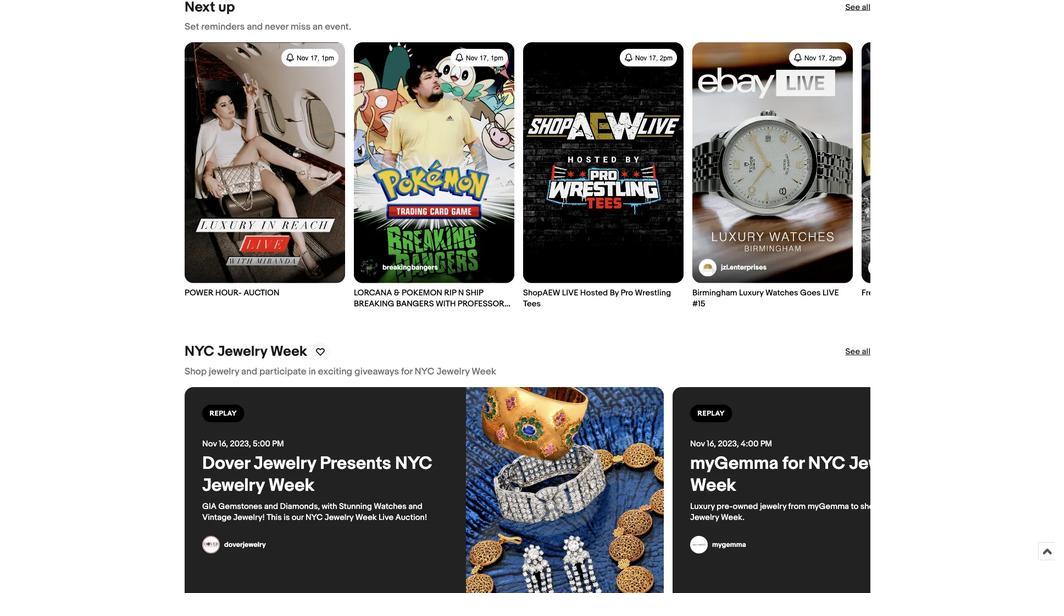 Task type: describe. For each thing, give the bounding box(es) containing it.
dover
[[202, 453, 250, 474]]

2nd
[[927, 288, 941, 298]]

event.
[[325, 21, 351, 33]]

#15
[[692, 299, 705, 309]]

and left the never
[[247, 21, 263, 33]]

and down nyc jewelry week
[[241, 366, 257, 377]]

nov for watches
[[804, 54, 816, 62]]

diamonds,
[[280, 501, 320, 511]]

power
[[185, 288, 213, 298]]

live inside birmingham luxury watches goes live #15
[[823, 288, 839, 298]]

nov inside nov 16, 2023, 4:00 pm mygemma for nyc jewelry week luxury pre-owned jewelry from mygemma to showcase nyc jewelry week.
[[690, 439, 705, 449]]

bangers
[[396, 299, 434, 309]]

watches inside birmingham luxury watches goes live #15
[[766, 288, 798, 298]]

nov inside nov 16, 2023, 5:00 pm dover jewelry presents nyc jewelry week gia gemstones and diamonds, with stunning watches and vintage jewelry! this is our nyc jewelry week live auction!
[[202, 439, 217, 449]]

nyc jewelry week
[[185, 343, 307, 360]]

5:00
[[253, 439, 270, 449]]

&
[[394, 288, 400, 298]]

shopaew live hosted by pro wrestling tees link
[[523, 42, 684, 310]]

an
[[313, 21, 323, 33]]

breaking
[[354, 299, 394, 309]]

rip
[[444, 288, 456, 298]]

show!
[[943, 288, 966, 298]]

goes
[[800, 288, 821, 298]]

watches inside nov 16, 2023, 5:00 pm dover jewelry presents nyc jewelry week gia gemstones and diamonds, with stunning watches and vintage jewelry! this is our nyc jewelry week live auction!
[[374, 501, 407, 511]]

vintage
[[202, 512, 231, 522]]

nov 17, 2pm for live
[[804, 54, 842, 62]]

shopaew live hosted by pro wrestling tees
[[523, 288, 671, 309]]

fresh deal friday 2nd show!
[[862, 288, 966, 298]]

breakingbangers
[[382, 263, 438, 272]]

lorcana & pokemon rip n ship breaking bangers with professor willy
[[354, 288, 505, 320]]

doverjewelry link
[[202, 536, 266, 554]]

see all for set reminders and never miss an event.
[[845, 2, 870, 12]]

wrestling
[[635, 288, 671, 298]]

our
[[292, 512, 304, 522]]

gia
[[202, 501, 217, 511]]

nov 16, 2023, 4:00 pm mygemma for nyc jewelry week luxury pre-owned jewelry from mygemma to showcase nyc jewelry week.
[[690, 439, 919, 522]]

0 horizontal spatial for
[[401, 366, 413, 377]]

presents
[[320, 453, 391, 474]]

lorcana
[[354, 288, 392, 298]]

set
[[185, 21, 199, 33]]

nov 17, 1pm for lorcana & pokemon rip n ship breaking bangers with professor willy
[[466, 54, 503, 62]]

0 vertical spatial jewelry
[[209, 366, 239, 377]]

mygemma
[[712, 540, 746, 549]]

pro
[[621, 288, 633, 298]]

pm for jewelry
[[272, 439, 284, 449]]

and up auction!
[[408, 501, 422, 511]]

2pm for shopaew live hosted by pro wrestling tees
[[660, 54, 673, 62]]

auction!
[[395, 512, 427, 522]]

miss
[[291, 21, 311, 33]]

auction
[[244, 288, 279, 298]]

nov for hosted
[[635, 54, 647, 62]]

2023, for dover
[[230, 439, 251, 449]]

mygemma image
[[690, 536, 708, 554]]

4:00
[[741, 439, 759, 449]]

from
[[788, 501, 806, 511]]

jewelry!
[[233, 512, 265, 522]]

by
[[610, 288, 619, 298]]

week.
[[721, 512, 745, 522]]

doverjewelry image
[[202, 536, 220, 554]]

mygemma link
[[690, 536, 746, 554]]

to
[[851, 501, 859, 511]]

16, for dover jewelry presents nyc jewelry week
[[219, 439, 228, 449]]

birmingham luxury watches goes live #15
[[692, 288, 839, 309]]

all for shop jewelry and participate in exciting giveaways for nyc jewelry week
[[862, 347, 870, 357]]

this
[[267, 512, 282, 522]]

and up this
[[264, 501, 278, 511]]

2pm for birmingham luxury watches goes live #15
[[829, 54, 842, 62]]

owned
[[733, 501, 758, 511]]

n
[[458, 288, 464, 298]]

nov 17, 1pm button for power hour- auction
[[281, 49, 339, 66]]



Task type: vqa. For each thing, say whether or not it's contained in the screenshot.
Birmingham Luxury Watches Goes LIVE #15
yes



Task type: locate. For each thing, give the bounding box(es) containing it.
1 vertical spatial luxury
[[690, 501, 715, 511]]

pre-
[[717, 501, 733, 511]]

replay for mygemma for nyc jewelry week
[[698, 409, 725, 418]]

pm inside nov 16, 2023, 4:00 pm mygemma for nyc jewelry week luxury pre-owned jewelry from mygemma to showcase nyc jewelry week.
[[760, 439, 772, 449]]

1 nov 17, 1pm from the left
[[297, 54, 334, 62]]

17,
[[310, 54, 319, 62], [480, 54, 489, 62], [649, 54, 658, 62], [818, 54, 827, 62]]

2 2023, from the left
[[718, 439, 739, 449]]

0 horizontal spatial live
[[562, 288, 578, 298]]

2 17, from the left
[[480, 54, 489, 62]]

shop jewelry and participate in exciting giveaways for nyc jewelry week
[[185, 366, 496, 377]]

live right the 'goes' at the right of page
[[823, 288, 839, 298]]

0 vertical spatial see
[[845, 2, 860, 12]]

nov 17, 1pm
[[297, 54, 334, 62], [466, 54, 503, 62]]

fresh
[[862, 288, 882, 298]]

willy
[[354, 310, 377, 320]]

nov 17, 1pm for power hour- auction
[[297, 54, 334, 62]]

pm for for
[[760, 439, 772, 449]]

16, up dover
[[219, 439, 228, 449]]

2023,
[[230, 439, 251, 449], [718, 439, 739, 449]]

jzl.enterprises link
[[699, 259, 767, 277]]

0 vertical spatial luxury
[[739, 288, 764, 298]]

breakingbangers link
[[360, 259, 438, 277]]

2 nov 17, 2pm from the left
[[804, 54, 842, 62]]

participate
[[259, 366, 306, 377]]

1 live from the left
[[562, 288, 578, 298]]

2023, inside nov 16, 2023, 4:00 pm mygemma for nyc jewelry week luxury pre-owned jewelry from mygemma to showcase nyc jewelry week.
[[718, 439, 739, 449]]

2 nov 17, 1pm button from the left
[[451, 49, 508, 66]]

live
[[379, 512, 394, 522]]

nov 17, 2pm for pro
[[635, 54, 673, 62]]

pm inside nov 16, 2023, 5:00 pm dover jewelry presents nyc jewelry week gia gemstones and diamonds, with stunning watches and vintage jewelry! this is our nyc jewelry week live auction!
[[272, 439, 284, 449]]

1 1pm from the left
[[321, 54, 334, 62]]

1 see from the top
[[845, 2, 860, 12]]

1 see all link from the top
[[845, 2, 870, 13]]

with
[[322, 501, 337, 511]]

deal
[[884, 288, 901, 298]]

1 vertical spatial see all link
[[845, 346, 870, 357]]

1 horizontal spatial 2023,
[[718, 439, 739, 449]]

16,
[[219, 439, 228, 449], [707, 439, 716, 449]]

live
[[562, 288, 578, 298], [823, 288, 839, 298]]

live inside shopaew live hosted by pro wrestling tees
[[562, 288, 578, 298]]

1 horizontal spatial watches
[[766, 288, 798, 298]]

jewelry inside nov 16, 2023, 4:00 pm mygemma for nyc jewelry week luxury pre-owned jewelry from mygemma to showcase nyc jewelry week.
[[760, 501, 786, 511]]

1 replay from the left
[[210, 409, 237, 418]]

1 17, from the left
[[310, 54, 319, 62]]

for inside nov 16, 2023, 4:00 pm mygemma for nyc jewelry week luxury pre-owned jewelry from mygemma to showcase nyc jewelry week.
[[782, 453, 804, 474]]

17, for #15
[[818, 54, 827, 62]]

1 nov 17, 1pm button from the left
[[281, 49, 339, 66]]

week
[[270, 343, 307, 360], [472, 366, 496, 377], [268, 475, 314, 496], [690, 475, 736, 496], [355, 512, 377, 522]]

1 horizontal spatial 2pm
[[829, 54, 842, 62]]

nov 17, 1pm button
[[281, 49, 339, 66], [451, 49, 508, 66]]

replay
[[210, 409, 237, 418], [698, 409, 725, 418]]

nov 16, 2023, 5:00 pm dover jewelry presents nyc jewelry week gia gemstones and diamonds, with stunning watches and vintage jewelry! this is our nyc jewelry week live auction!
[[202, 439, 436, 522]]

2 pm from the left
[[760, 439, 772, 449]]

jewelry right shop
[[209, 366, 239, 377]]

luxury down jzl.enterprises
[[739, 288, 764, 298]]

for up from
[[782, 453, 804, 474]]

2 all from the top
[[862, 347, 870, 357]]

stunning
[[339, 501, 372, 511]]

fresh deal friday 2nd show! link
[[862, 42, 1022, 299]]

exciting
[[318, 366, 352, 377]]

power hour- auction
[[185, 288, 279, 298]]

0 horizontal spatial 2023,
[[230, 439, 251, 449]]

0 horizontal spatial nov 17, 2pm
[[635, 54, 673, 62]]

1 vertical spatial jewelry
[[760, 501, 786, 511]]

1 horizontal spatial nov 17, 2pm button
[[789, 49, 846, 66]]

nyc
[[185, 343, 214, 360], [415, 366, 434, 377], [395, 453, 432, 474], [808, 453, 845, 474], [900, 501, 917, 511], [305, 512, 323, 522]]

0 horizontal spatial nov 17, 2pm button
[[620, 49, 677, 66]]

1 vertical spatial for
[[782, 453, 804, 474]]

1 all from the top
[[862, 2, 870, 12]]

2 see from the top
[[845, 347, 860, 357]]

17, for wrestling
[[649, 54, 658, 62]]

all
[[862, 2, 870, 12], [862, 347, 870, 357]]

gemstones
[[218, 501, 262, 511]]

1pm
[[321, 54, 334, 62], [491, 54, 503, 62]]

breakingbangers image
[[360, 259, 378, 277]]

0 vertical spatial for
[[401, 366, 413, 377]]

power hour- auction link
[[185, 42, 345, 299]]

with
[[436, 299, 456, 309]]

see for shop jewelry and participate in exciting giveaways for nyc jewelry week
[[845, 347, 860, 357]]

1 horizontal spatial nov 17, 2pm
[[804, 54, 842, 62]]

2023, left 5:00
[[230, 439, 251, 449]]

1 2pm from the left
[[660, 54, 673, 62]]

2023, for mygemma
[[718, 439, 739, 449]]

0 horizontal spatial 2pm
[[660, 54, 673, 62]]

jzl.enterprises image
[[699, 259, 717, 277]]

2 16, from the left
[[707, 439, 716, 449]]

1 horizontal spatial nov 17, 1pm
[[466, 54, 503, 62]]

0 horizontal spatial 1pm
[[321, 54, 334, 62]]

luxury inside birmingham luxury watches goes live #15
[[739, 288, 764, 298]]

see all link for set reminders and never miss an event.
[[845, 2, 870, 13]]

0 horizontal spatial jewelry
[[209, 366, 239, 377]]

hosted
[[580, 288, 608, 298]]

2 1pm from the left
[[491, 54, 503, 62]]

for right giveaways on the bottom of the page
[[401, 366, 413, 377]]

pm right 5:00
[[272, 439, 284, 449]]

all for set reminders and never miss an event.
[[862, 2, 870, 12]]

2 2pm from the left
[[829, 54, 842, 62]]

see
[[845, 2, 860, 12], [845, 347, 860, 357]]

1 nov 17, 2pm from the left
[[635, 54, 673, 62]]

watches
[[766, 288, 798, 298], [374, 501, 407, 511]]

is
[[284, 512, 290, 522]]

1 horizontal spatial mygemma
[[808, 501, 849, 511]]

0 horizontal spatial watches
[[374, 501, 407, 511]]

2 see all from the top
[[845, 347, 870, 357]]

1 16, from the left
[[219, 439, 228, 449]]

luxury left the pre-
[[690, 501, 715, 511]]

see all
[[845, 2, 870, 12], [845, 347, 870, 357]]

shop
[[185, 366, 207, 377]]

see all for shop jewelry and participate in exciting giveaways for nyc jewelry week
[[845, 347, 870, 357]]

birmingham
[[692, 288, 737, 298]]

dover jewelry presents nyc jewelry week image
[[466, 387, 664, 593]]

1 see all from the top
[[845, 2, 870, 12]]

0 vertical spatial watches
[[766, 288, 798, 298]]

nov for pokemon
[[466, 54, 478, 62]]

16, inside nov 16, 2023, 4:00 pm mygemma for nyc jewelry week luxury pre-owned jewelry from mygemma to showcase nyc jewelry week.
[[707, 439, 716, 449]]

tees
[[523, 299, 541, 309]]

1 vertical spatial see all
[[845, 347, 870, 357]]

17, for ship
[[480, 54, 489, 62]]

watches left the 'goes' at the right of page
[[766, 288, 798, 298]]

0 horizontal spatial mygemma
[[690, 453, 779, 474]]

see all link for shop jewelry and participate in exciting giveaways for nyc jewelry week
[[845, 346, 870, 357]]

2023, inside nov 16, 2023, 5:00 pm dover jewelry presents nyc jewelry week gia gemstones and diamonds, with stunning watches and vintage jewelry! this is our nyc jewelry week live auction!
[[230, 439, 251, 449]]

3 17, from the left
[[649, 54, 658, 62]]

1 nov 17, 2pm button from the left
[[620, 49, 677, 66]]

friday
[[903, 288, 925, 298]]

0 vertical spatial mygemma
[[690, 453, 779, 474]]

0 vertical spatial see all
[[845, 2, 870, 12]]

pm right the 4:00
[[760, 439, 772, 449]]

16, for mygemma for nyc jewelry week
[[707, 439, 716, 449]]

1 horizontal spatial luxury
[[739, 288, 764, 298]]

in
[[309, 366, 316, 377]]

never
[[265, 21, 288, 33]]

0 vertical spatial all
[[862, 2, 870, 12]]

mygemma left to
[[808, 501, 849, 511]]

0 horizontal spatial nov 17, 1pm button
[[281, 49, 339, 66]]

1 horizontal spatial jewelry
[[760, 501, 786, 511]]

1 vertical spatial all
[[862, 347, 870, 357]]

jzl.enterprises
[[721, 263, 767, 272]]

1 horizontal spatial replay
[[698, 409, 725, 418]]

week inside nov 16, 2023, 4:00 pm mygemma for nyc jewelry week luxury pre-owned jewelry from mygemma to showcase nyc jewelry week.
[[690, 475, 736, 496]]

2023, left the 4:00
[[718, 439, 739, 449]]

professor
[[458, 299, 505, 309]]

pokemon
[[402, 288, 442, 298]]

2 live from the left
[[823, 288, 839, 298]]

shopaew
[[523, 288, 560, 298]]

doverjewelry
[[224, 540, 266, 549]]

see all link
[[845, 2, 870, 13], [845, 346, 870, 357]]

1pm for power hour- auction
[[321, 54, 334, 62]]

4 17, from the left
[[818, 54, 827, 62]]

0 vertical spatial see all link
[[845, 2, 870, 13]]

nov for auction
[[297, 54, 308, 62]]

nov 17, 1pm button for lorcana & pokemon rip n ship breaking bangers with professor willy
[[451, 49, 508, 66]]

1 vertical spatial watches
[[374, 501, 407, 511]]

mygemma
[[690, 453, 779, 474], [808, 501, 849, 511]]

1 horizontal spatial 16,
[[707, 439, 716, 449]]

live left hosted
[[562, 288, 578, 298]]

nov 17, 2pm button for live
[[789, 49, 846, 66]]

and
[[247, 21, 263, 33], [241, 366, 257, 377], [264, 501, 278, 511], [408, 501, 422, 511]]

2 nov 17, 1pm from the left
[[466, 54, 503, 62]]

nov 17, 2pm button for pro
[[620, 49, 677, 66]]

1 vertical spatial mygemma
[[808, 501, 849, 511]]

mygemma down the 4:00
[[690, 453, 779, 474]]

jewelry left from
[[760, 501, 786, 511]]

1 horizontal spatial live
[[823, 288, 839, 298]]

1 horizontal spatial 1pm
[[491, 54, 503, 62]]

16, left the 4:00
[[707, 439, 716, 449]]

1pm for lorcana & pokemon rip n ship breaking bangers with professor willy
[[491, 54, 503, 62]]

0 horizontal spatial 16,
[[219, 439, 228, 449]]

jewelry
[[209, 366, 239, 377], [760, 501, 786, 511]]

1 vertical spatial see
[[845, 347, 860, 357]]

set reminders and never miss an event.
[[185, 21, 351, 33]]

hour-
[[215, 288, 242, 298]]

0 horizontal spatial luxury
[[690, 501, 715, 511]]

jewelry
[[217, 343, 267, 360], [437, 366, 470, 377], [254, 453, 316, 474], [849, 453, 911, 474], [202, 475, 264, 496], [325, 512, 354, 522], [690, 512, 719, 522]]

0 horizontal spatial pm
[[272, 439, 284, 449]]

nov 17, 2pm
[[635, 54, 673, 62], [804, 54, 842, 62]]

0 horizontal spatial replay
[[210, 409, 237, 418]]

nov 17, 2pm button
[[620, 49, 677, 66], [789, 49, 846, 66]]

ship
[[466, 288, 483, 298]]

0 horizontal spatial nov 17, 1pm
[[297, 54, 334, 62]]

2 replay from the left
[[698, 409, 725, 418]]

pm
[[272, 439, 284, 449], [760, 439, 772, 449]]

16, inside nov 16, 2023, 5:00 pm dover jewelry presents nyc jewelry week gia gemstones and diamonds, with stunning watches and vintage jewelry! this is our nyc jewelry week live auction!
[[219, 439, 228, 449]]

luxury
[[739, 288, 764, 298], [690, 501, 715, 511]]

replay for dover jewelry presents nyc jewelry week
[[210, 409, 237, 418]]

1 pm from the left
[[272, 439, 284, 449]]

1 horizontal spatial for
[[782, 453, 804, 474]]

1 horizontal spatial pm
[[760, 439, 772, 449]]

luxury inside nov 16, 2023, 4:00 pm mygemma for nyc jewelry week luxury pre-owned jewelry from mygemma to showcase nyc jewelry week.
[[690, 501, 715, 511]]

for
[[401, 366, 413, 377], [782, 453, 804, 474]]

showcase
[[860, 501, 898, 511]]

watches up live
[[374, 501, 407, 511]]

1 horizontal spatial nov 17, 1pm button
[[451, 49, 508, 66]]

2 see all link from the top
[[845, 346, 870, 357]]

see for set reminders and never miss an event.
[[845, 2, 860, 12]]

1 2023, from the left
[[230, 439, 251, 449]]

giveaways
[[354, 366, 399, 377]]

2 nov 17, 2pm button from the left
[[789, 49, 846, 66]]

reminders
[[201, 21, 245, 33]]



